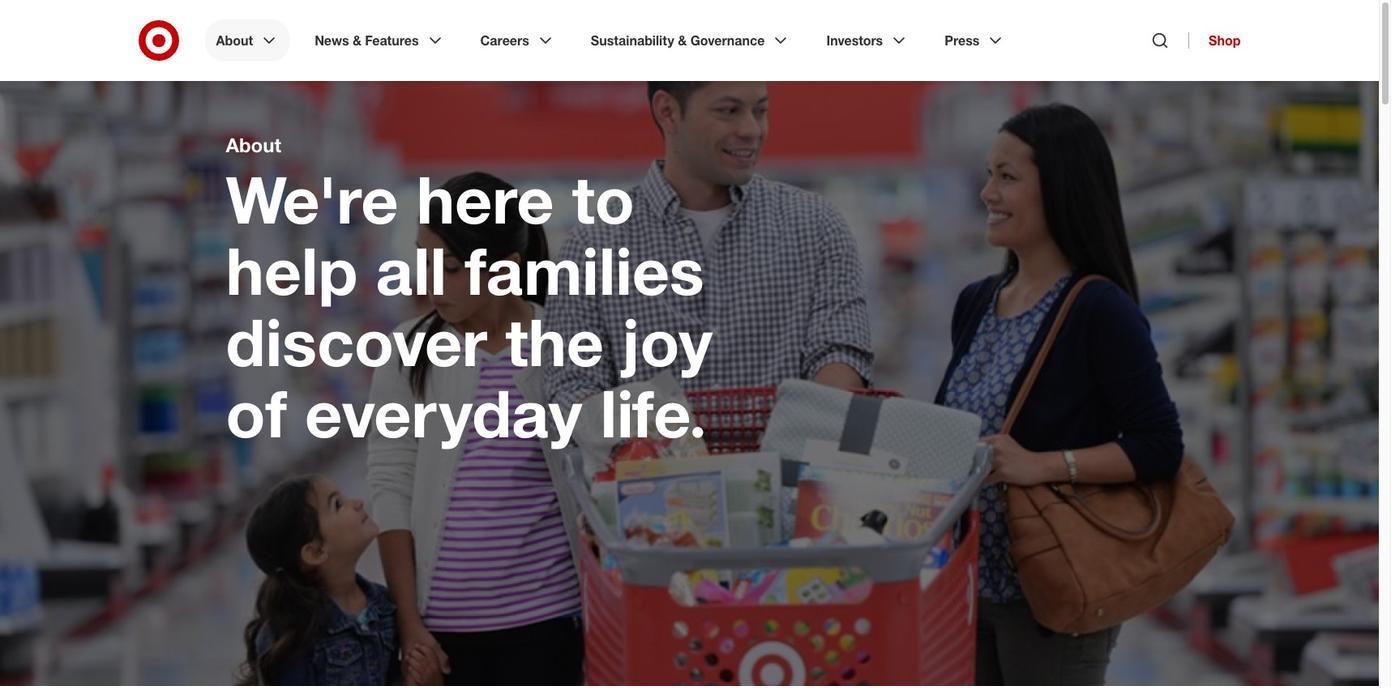 Task type: vqa. For each thing, say whether or not it's contained in the screenshot.
Feeds corresponding to Target RSS Feeds
no



Task type: locate. For each thing, give the bounding box(es) containing it.
press link
[[933, 19, 1017, 62]]

about inside about link
[[216, 32, 253, 49]]

investors link
[[815, 19, 920, 62]]

1 horizontal spatial &
[[678, 32, 687, 49]]

1 & from the left
[[353, 32, 362, 49]]

news
[[315, 32, 349, 49]]

about for about we're here to help all families discover the joy of everyday life.
[[226, 133, 281, 157]]

&
[[353, 32, 362, 49], [678, 32, 687, 49]]

1 vertical spatial about
[[226, 133, 281, 157]]

shop link
[[1189, 32, 1241, 49]]

shop
[[1209, 32, 1241, 49]]

about
[[216, 32, 253, 49], [226, 133, 281, 157]]

of
[[226, 374, 287, 453]]

sustainability
[[591, 32, 674, 49]]

about inside about we're here to help all families discover the joy of everyday life.
[[226, 133, 281, 157]]

0 vertical spatial about
[[216, 32, 253, 49]]

careers link
[[469, 19, 567, 62]]

about we're here to help all families discover the joy of everyday life.
[[226, 133, 713, 453]]

press
[[945, 32, 980, 49]]

life.
[[600, 374, 707, 453]]

2 & from the left
[[678, 32, 687, 49]]

& right news
[[353, 32, 362, 49]]

news & features
[[315, 32, 419, 49]]

& for news
[[353, 32, 362, 49]]

& left governance
[[678, 32, 687, 49]]

families
[[465, 231, 704, 311]]

discover
[[226, 302, 487, 382]]

everyday
[[305, 374, 582, 453]]

news & features link
[[303, 19, 456, 62]]

0 horizontal spatial &
[[353, 32, 362, 49]]



Task type: describe. For each thing, give the bounding box(es) containing it.
we're
[[226, 160, 399, 239]]

the
[[505, 302, 604, 382]]

here
[[417, 160, 554, 239]]

joy
[[622, 302, 713, 382]]

about link
[[205, 19, 290, 62]]

help
[[226, 231, 358, 311]]

features
[[365, 32, 419, 49]]

& for sustainability
[[678, 32, 687, 49]]

all
[[376, 231, 447, 311]]

to
[[572, 160, 634, 239]]

investors
[[827, 32, 883, 49]]

careers
[[480, 32, 529, 49]]

sustainability & governance
[[591, 32, 765, 49]]

governance
[[690, 32, 765, 49]]

sustainability & governance link
[[580, 19, 802, 62]]

about for about
[[216, 32, 253, 49]]



